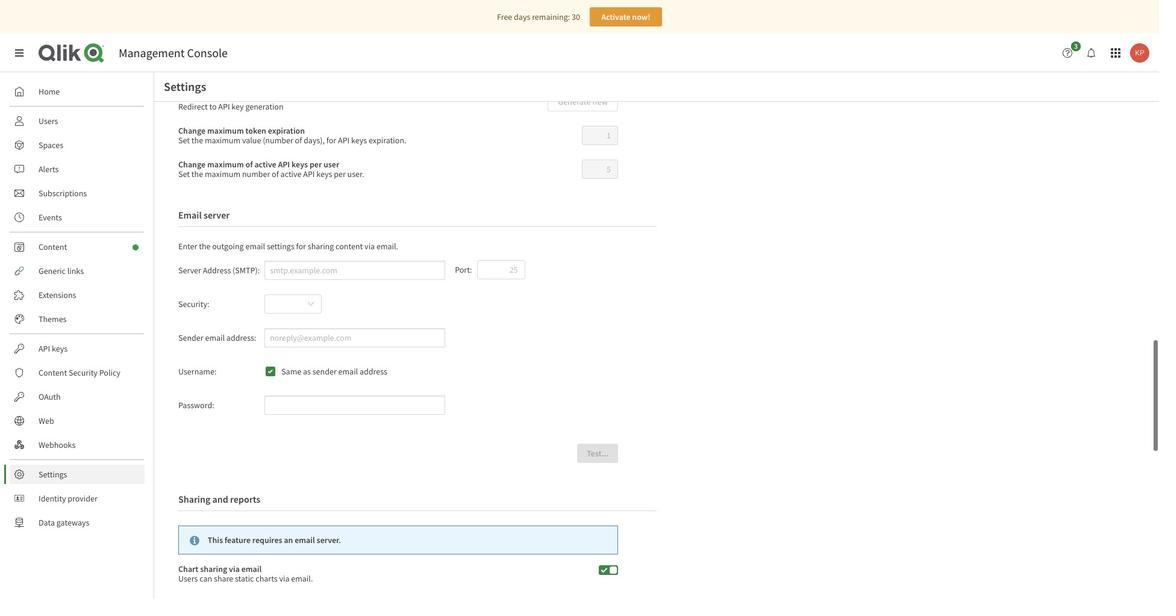 Task type: vqa. For each thing, say whether or not it's contained in the screenshot.
top Your
no



Task type: describe. For each thing, give the bounding box(es) containing it.
now!
[[632, 11, 650, 22]]

the inside change maximum token expiration set the maximum value (number of days), for api keys expiration.
[[191, 135, 203, 146]]

api inside change maximum token expiration set the maximum value (number of days), for api keys expiration.
[[338, 135, 350, 146]]

subscriptions link
[[10, 184, 145, 203]]

server
[[178, 265, 201, 276]]

content security policy
[[39, 367, 120, 378]]

spaces link
[[10, 136, 145, 155]]

keys down days), on the top left of the page
[[292, 159, 308, 170]]

expiration.
[[369, 135, 406, 146]]

server.
[[317, 535, 341, 546]]

email
[[178, 209, 202, 221]]

enter
[[178, 241, 197, 252]]

api inside navigation pane element
[[39, 343, 50, 354]]

share
[[214, 574, 233, 585]]

generate api keys redirect to api key generation
[[178, 92, 284, 112]]

sharing and reports
[[178, 494, 260, 506]]

1 horizontal spatial via
[[279, 574, 289, 585]]

new connector image
[[133, 245, 139, 251]]

generic links link
[[10, 261, 145, 281]]

themes
[[39, 314, 67, 325]]

data gateways link
[[10, 513, 145, 533]]

static
[[235, 574, 254, 585]]

as
[[303, 367, 311, 377]]

settings inside navigation pane element
[[39, 469, 67, 480]]

maximum down value
[[207, 159, 244, 170]]

maximum left value
[[205, 135, 240, 146]]

change for set the maximum number of active api keys per user.
[[178, 159, 206, 170]]

expiration
[[268, 126, 305, 136]]

server
[[204, 209, 230, 221]]

email for enter the outgoing email settings for sharing content via email.
[[245, 241, 265, 252]]

change maximum of active api keys per user set the maximum number of active api keys per user.
[[178, 159, 364, 180]]

and
[[212, 494, 228, 506]]

maximum down key
[[207, 126, 244, 136]]

change for set the maximum value (number of days), for api keys expiration.
[[178, 126, 206, 136]]

25 field
[[477, 261, 524, 279]]

extensions link
[[10, 286, 145, 305]]

content link
[[10, 237, 145, 257]]

icon: down element
[[307, 301, 315, 309]]

username:
[[178, 367, 217, 377]]

api down (number on the top left
[[278, 159, 290, 170]]

to
[[209, 101, 217, 112]]

activate now! link
[[590, 7, 662, 27]]

0 horizontal spatial via
[[229, 564, 240, 575]]

server address (smtp):
[[178, 265, 260, 276]]

generation
[[245, 101, 284, 112]]

(smtp):
[[233, 265, 260, 276]]

address:
[[226, 333, 256, 344]]

webhooks link
[[10, 436, 145, 455]]

outgoing
[[212, 241, 244, 252]]

feature
[[225, 535, 251, 546]]

0 horizontal spatial active
[[254, 159, 276, 170]]

password:
[[178, 400, 214, 411]]

this feature requires an email server.
[[208, 535, 341, 546]]

keys left user.
[[316, 169, 332, 180]]

token
[[246, 126, 266, 136]]

email server
[[178, 209, 230, 221]]

address
[[203, 265, 231, 276]]

subscriptions
[[39, 188, 87, 199]]

users link
[[10, 111, 145, 131]]

email for same as sender email address
[[338, 367, 358, 377]]

generate
[[178, 92, 211, 103]]

alerts link
[[10, 160, 145, 179]]

spaces
[[39, 140, 63, 151]]

2 horizontal spatial via
[[365, 241, 375, 252]]

management console
[[119, 45, 228, 60]]

web
[[39, 416, 54, 427]]

content security policy link
[[10, 363, 145, 383]]

(number
[[263, 135, 293, 146]]

1 horizontal spatial per
[[334, 169, 346, 180]]

identity provider
[[39, 493, 98, 504]]

generic links
[[39, 266, 84, 277]]

smtp.example.com text field
[[265, 261, 445, 280]]

security
[[69, 367, 98, 378]]

api left user
[[303, 169, 315, 180]]

port:
[[455, 265, 472, 276]]

set inside change maximum token expiration set the maximum value (number of days), for api keys expiration.
[[178, 135, 190, 146]]

address
[[360, 367, 387, 377]]

days),
[[304, 135, 325, 146]]

sender
[[313, 367, 337, 377]]

web link
[[10, 411, 145, 431]]

free days remaining: 30
[[497, 11, 580, 22]]

management
[[119, 45, 185, 60]]

identity provider link
[[10, 489, 145, 508]]

api right the to
[[218, 101, 230, 112]]

webhooks
[[39, 440, 75, 451]]

1 horizontal spatial active
[[280, 169, 302, 180]]

value
[[242, 135, 261, 146]]

requires
[[252, 535, 282, 546]]



Task type: locate. For each thing, give the bounding box(es) containing it.
1 horizontal spatial users
[[178, 574, 198, 585]]

content
[[336, 241, 363, 252]]

of right number
[[272, 169, 279, 180]]

sharing
[[308, 241, 334, 252], [200, 564, 227, 575]]

1 horizontal spatial of
[[272, 169, 279, 180]]

0 vertical spatial sharing
[[308, 241, 334, 252]]

activate now!
[[601, 11, 650, 22]]

email.
[[377, 241, 398, 252], [291, 574, 313, 585]]

close sidebar menu image
[[14, 48, 24, 58]]

email inside chart sharing via email users can share static charts via email.
[[241, 564, 262, 575]]

0 vertical spatial content
[[39, 242, 67, 252]]

email for chart sharing via email users can share static charts via email.
[[241, 564, 262, 575]]

3
[[1074, 42, 1078, 51]]

email
[[245, 241, 265, 252], [205, 333, 225, 344], [338, 367, 358, 377], [295, 535, 315, 546], [241, 564, 262, 575]]

content for content
[[39, 242, 67, 252]]

the
[[191, 135, 203, 146], [191, 169, 203, 180], [199, 241, 211, 252]]

the action is not supported for this user. image
[[548, 96, 618, 107]]

change up email
[[178, 159, 206, 170]]

api
[[213, 92, 225, 103], [218, 101, 230, 112], [338, 135, 350, 146], [278, 159, 290, 170], [303, 169, 315, 180], [39, 343, 50, 354]]

1 vertical spatial email.
[[291, 574, 313, 585]]

kendall parks image
[[1130, 43, 1149, 63]]

users inside chart sharing via email users can share static charts via email.
[[178, 574, 198, 585]]

oauth link
[[10, 387, 145, 407]]

email. inside chart sharing via email users can share static charts via email.
[[291, 574, 313, 585]]

oauth
[[39, 392, 61, 402]]

remaining:
[[532, 11, 570, 22]]

maximum left number
[[205, 169, 240, 180]]

0 vertical spatial set
[[178, 135, 190, 146]]

change inside change maximum of active api keys per user set the maximum number of active api keys per user.
[[178, 159, 206, 170]]

sender email address:
[[178, 333, 256, 344]]

api keys link
[[10, 339, 145, 358]]

same
[[281, 367, 301, 377]]

gateways
[[56, 518, 89, 528]]

themes link
[[10, 310, 145, 329]]

users inside navigation pane element
[[39, 116, 58, 127]]

0 horizontal spatial email.
[[291, 574, 313, 585]]

0 horizontal spatial of
[[246, 159, 253, 170]]

the inside change maximum of active api keys per user set the maximum number of active api keys per user.
[[191, 169, 203, 180]]

None field
[[583, 127, 618, 145], [583, 160, 618, 179], [265, 295, 322, 314], [583, 127, 618, 145], [583, 160, 618, 179], [265, 295, 322, 314]]

data
[[39, 518, 55, 528]]

of down value
[[246, 159, 253, 170]]

key
[[232, 101, 244, 112]]

sender
[[178, 333, 203, 344]]

of inside change maximum token expiration set the maximum value (number of days), for api keys expiration.
[[295, 135, 302, 146]]

0 vertical spatial email.
[[377, 241, 398, 252]]

api keys
[[39, 343, 68, 354]]

per
[[310, 159, 322, 170], [334, 169, 346, 180]]

users left can
[[178, 574, 198, 585]]

1 vertical spatial set
[[178, 169, 190, 180]]

keys right the to
[[227, 92, 243, 103]]

settings
[[267, 241, 294, 252]]

free
[[497, 11, 512, 22]]

change down redirect
[[178, 126, 206, 136]]

0 vertical spatial for
[[326, 135, 336, 146]]

home link
[[10, 82, 145, 101]]

keys left the expiration.
[[351, 135, 367, 146]]

api down themes
[[39, 343, 50, 354]]

data gateways
[[39, 518, 89, 528]]

content down the api keys
[[39, 367, 67, 378]]

settings up redirect
[[164, 79, 206, 94]]

None password field
[[265, 396, 445, 415]]

an
[[284, 535, 293, 546]]

number
[[242, 169, 270, 180]]

per left user.
[[334, 169, 346, 180]]

0 horizontal spatial sharing
[[200, 564, 227, 575]]

1 horizontal spatial for
[[326, 135, 336, 146]]

0 vertical spatial the
[[191, 135, 203, 146]]

0 horizontal spatial settings
[[39, 469, 67, 480]]

per left user
[[310, 159, 322, 170]]

email inside alert
[[295, 535, 315, 546]]

keys up content security policy link
[[52, 343, 68, 354]]

this feature requires an email server. alert
[[178, 526, 618, 555]]

users
[[39, 116, 58, 127], [178, 574, 198, 585]]

reports
[[230, 494, 260, 506]]

email. right content
[[377, 241, 398, 252]]

2 horizontal spatial of
[[295, 135, 302, 146]]

set up email
[[178, 169, 190, 180]]

2 vertical spatial the
[[199, 241, 211, 252]]

activate
[[601, 11, 631, 22]]

active
[[254, 159, 276, 170], [280, 169, 302, 180]]

user.
[[347, 169, 364, 180]]

policy
[[99, 367, 120, 378]]

of
[[295, 135, 302, 146], [246, 159, 253, 170], [272, 169, 279, 180]]

set inside change maximum of active api keys per user set the maximum number of active api keys per user.
[[178, 169, 190, 180]]

settings link
[[10, 465, 145, 484]]

via right content
[[365, 241, 375, 252]]

0 horizontal spatial for
[[296, 241, 306, 252]]

generic
[[39, 266, 66, 277]]

sharing
[[178, 494, 210, 506]]

via down feature
[[229, 564, 240, 575]]

security:
[[178, 299, 209, 310]]

1 horizontal spatial settings
[[164, 79, 206, 94]]

1 vertical spatial users
[[178, 574, 198, 585]]

keys inside change maximum token expiration set the maximum value (number of days), for api keys expiration.
[[351, 135, 367, 146]]

0 vertical spatial change
[[178, 126, 206, 136]]

via
[[365, 241, 375, 252], [229, 564, 240, 575], [279, 574, 289, 585]]

1 content from the top
[[39, 242, 67, 252]]

for
[[326, 135, 336, 146], [296, 241, 306, 252]]

0 vertical spatial settings
[[164, 79, 206, 94]]

console
[[187, 45, 228, 60]]

can
[[200, 574, 212, 585]]

1 horizontal spatial sharing
[[308, 241, 334, 252]]

active right number
[[280, 169, 302, 180]]

sharing left content
[[308, 241, 334, 252]]

this
[[208, 535, 223, 546]]

1 vertical spatial settings
[[39, 469, 67, 480]]

events link
[[10, 208, 145, 227]]

enter the outgoing email settings for sharing content via email.
[[178, 241, 398, 252]]

for right 'settings'
[[296, 241, 306, 252]]

1 vertical spatial sharing
[[200, 564, 227, 575]]

1 change from the top
[[178, 126, 206, 136]]

user
[[323, 159, 339, 170]]

0 vertical spatial users
[[39, 116, 58, 127]]

redirect
[[178, 101, 208, 112]]

days
[[514, 11, 530, 22]]

sharing right chart
[[200, 564, 227, 575]]

1 set from the top
[[178, 135, 190, 146]]

settings up identity
[[39, 469, 67, 480]]

events
[[39, 212, 62, 223]]

management console element
[[119, 45, 228, 60]]

icon: down image
[[307, 301, 315, 308]]

change maximum token expiration set the maximum value (number of days), for api keys expiration.
[[178, 126, 406, 146]]

change inside change maximum token expiration set the maximum value (number of days), for api keys expiration.
[[178, 126, 206, 136]]

1 vertical spatial for
[[296, 241, 306, 252]]

via right charts
[[279, 574, 289, 585]]

active down (number on the top left
[[254, 159, 276, 170]]

30
[[572, 11, 580, 22]]

the right enter
[[199, 241, 211, 252]]

of left days), on the top left of the page
[[295, 135, 302, 146]]

1 vertical spatial content
[[39, 367, 67, 378]]

the down redirect
[[191, 135, 203, 146]]

1 vertical spatial the
[[191, 169, 203, 180]]

content up generic
[[39, 242, 67, 252]]

keys inside generate api keys redirect to api key generation
[[227, 92, 243, 103]]

the up email server
[[191, 169, 203, 180]]

3 button
[[1058, 42, 1084, 63]]

0 horizontal spatial users
[[39, 116, 58, 127]]

0 horizontal spatial per
[[310, 159, 322, 170]]

home
[[39, 86, 60, 97]]

content
[[39, 242, 67, 252], [39, 367, 67, 378]]

set
[[178, 135, 190, 146], [178, 169, 190, 180]]

noreply@example.com text field
[[265, 329, 445, 348]]

chart
[[178, 564, 198, 575]]

api up user
[[338, 135, 350, 146]]

users up spaces
[[39, 116, 58, 127]]

extensions
[[39, 290, 76, 301]]

set down redirect
[[178, 135, 190, 146]]

settings
[[164, 79, 206, 94], [39, 469, 67, 480]]

sharing inside chart sharing via email users can share static charts via email.
[[200, 564, 227, 575]]

2 content from the top
[[39, 367, 67, 378]]

email. right charts
[[291, 574, 313, 585]]

api left key
[[213, 92, 225, 103]]

navigation pane element
[[0, 77, 154, 537]]

alerts
[[39, 164, 59, 175]]

change
[[178, 126, 206, 136], [178, 159, 206, 170]]

for right days), on the top left of the page
[[326, 135, 336, 146]]

2 set from the top
[[178, 169, 190, 180]]

content for content security policy
[[39, 367, 67, 378]]

keys inside navigation pane element
[[52, 343, 68, 354]]

1 vertical spatial change
[[178, 159, 206, 170]]

2 change from the top
[[178, 159, 206, 170]]

links
[[67, 266, 84, 277]]

1 horizontal spatial email.
[[377, 241, 398, 252]]

for inside change maximum token expiration set the maximum value (number of days), for api keys expiration.
[[326, 135, 336, 146]]

charts
[[256, 574, 278, 585]]

same as sender email address
[[281, 367, 387, 377]]



